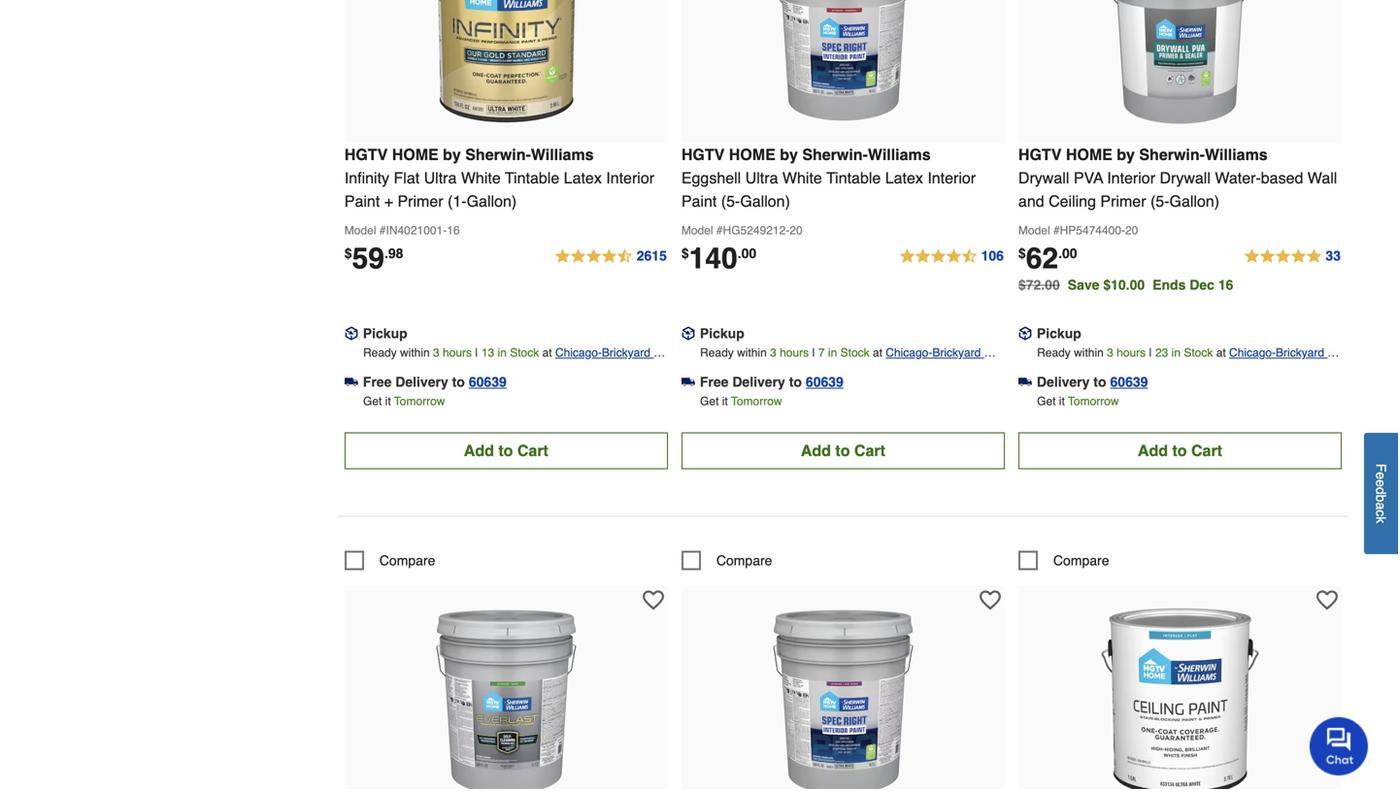 Task type: describe. For each thing, give the bounding box(es) containing it.
106 button
[[899, 245, 1005, 268]]

model for drywall pva interior drywall water-based wall and ceiling primer (5-gallon)
[[1019, 224, 1051, 237]]

pickup image for ready within 3 hours | 7 in stock at chicago-brickyard lowe's
[[682, 327, 695, 340]]

60639 button for 7
[[806, 372, 844, 392]]

free delivery to 60639 for 13
[[363, 374, 507, 390]]

1 heart outline image from the left
[[643, 590, 664, 611]]

flat
[[394, 169, 420, 187]]

free for ready within 3 hours | 7 in stock at chicago-brickyard lowe's
[[700, 374, 729, 390]]

$ for 140
[[682, 246, 689, 261]]

2 cart from the left
[[855, 442, 886, 460]]

within for ready within 3 hours | 23 in stock at chicago-brickyard lowe's
[[1074, 346, 1104, 360]]

2 add to cart button from the left
[[682, 433, 1005, 469]]

hp5474400-
[[1060, 224, 1126, 237]]

3 delivery from the left
[[1037, 374, 1090, 390]]

tomorrow for ready within 3 hours | 23 in stock at chicago-brickyard lowe's
[[1069, 395, 1120, 408]]

3 add to cart button from the left
[[1019, 433, 1342, 469]]

f e e d b a c k
[[1374, 464, 1390, 524]]

truck filled image for free
[[345, 375, 358, 389]]

by for white
[[780, 146, 798, 163]]

tintable inside hgtv home by sherwin-williams infinity flat ultra white tintable latex interior paint + primer (1-gallon)
[[505, 169, 560, 187]]

1 add to cart button from the left
[[345, 433, 668, 469]]

hgtv home by sherwin-williams eggshell ultra white tintable latex interior paint (5-gallon)
[[682, 146, 976, 210]]

lowe's for 23
[[1230, 366, 1266, 379]]

3 for 7
[[770, 346, 777, 360]]

$ for 59
[[345, 246, 352, 261]]

| for 13
[[475, 346, 478, 360]]

compare for 5014113229 element
[[717, 553, 773, 569]]

140
[[689, 242, 738, 275]]

(1-
[[448, 192, 467, 210]]

truck filled image for delivery
[[1019, 375, 1033, 389]]

actual price $62.00 element
[[1019, 242, 1078, 275]]

stock for 13
[[510, 346, 539, 360]]

primer for interior
[[1101, 192, 1147, 210]]

chicago- for ready within 3 hours | 13 in stock at chicago-brickyard lowe's
[[556, 346, 602, 360]]

a
[[1374, 502, 1390, 510]]

add for 3rd add to cart button from right
[[464, 442, 494, 460]]

add to cart for 2nd add to cart button from the right
[[801, 442, 886, 460]]

actual price $140.00 element
[[682, 242, 757, 275]]

chicago- for ready within 3 hours | 23 in stock at chicago-brickyard lowe's
[[1230, 346, 1276, 360]]

latex inside hgtv home by sherwin-williams eggshell ultra white tintable latex interior paint (5-gallon)
[[886, 169, 924, 187]]

ultra inside hgtv home by sherwin-williams eggshell ultra white tintable latex interior paint (5-gallon)
[[746, 169, 779, 187]]

williams for water-
[[1205, 146, 1268, 163]]

tintable inside hgtv home by sherwin-williams eggshell ultra white tintable latex interior paint (5-gallon)
[[827, 169, 881, 187]]

get for ready within 3 hours | 7 in stock at chicago-brickyard lowe's
[[700, 395, 719, 408]]

| for 7
[[813, 346, 816, 360]]

save
[[1068, 277, 1100, 293]]

2 e from the top
[[1374, 480, 1390, 487]]

free for ready within 3 hours | 13 in stock at chicago-brickyard lowe's
[[363, 374, 392, 390]]

add for 2nd add to cart button from the right
[[801, 442, 831, 460]]

at for 7
[[873, 346, 883, 360]]

pickup image for ready within 3 hours | 13 in stock at chicago-brickyard lowe's
[[345, 327, 358, 340]]

hours for 7
[[780, 346, 809, 360]]

hgtv home by sherwin-williams eggshell ultra white tintable latex interior paint (5-gallon) image
[[737, 0, 950, 135]]

hgtv for hgtv home by sherwin-williams drywall pva interior drywall water-based wall and ceiling primer (5-gallon)
[[1019, 146, 1062, 163]]

hgtv home by sherwin-williams drywall pva interior drywall water-based wall and ceiling primer (5-gallon)
[[1019, 146, 1338, 210]]

hgtv home by sherwin-williams everlast satin base 4 enamel tintable latex exterior paint + primer (5-gallon) image
[[400, 596, 613, 790]]

paint inside hgtv home by sherwin-williams eggshell ultra white tintable latex interior paint (5-gallon)
[[682, 192, 717, 210]]

hours for 13
[[443, 346, 472, 360]]

60639 for 7
[[806, 374, 844, 390]]

0 horizontal spatial 16
[[447, 224, 460, 237]]

by for ultra
[[443, 146, 461, 163]]

truck filled image
[[682, 375, 695, 389]]

get it tomorrow for ready within 3 hours | 13 in stock at chicago-brickyard lowe's
[[363, 395, 445, 408]]

stock for 7
[[841, 346, 870, 360]]

$72.00
[[1019, 277, 1060, 293]]

pickup for ready within 3 hours | 23 in stock at chicago-brickyard lowe's
[[1037, 326, 1082, 341]]

2 drywall from the left
[[1160, 169, 1211, 187]]

+
[[384, 192, 393, 210]]

60639 button for 23
[[1111, 372, 1149, 392]]

106
[[982, 248, 1004, 264]]

ready for ready within 3 hours | 23 in stock at chicago-brickyard lowe's
[[1038, 346, 1071, 360]]

7
[[819, 346, 825, 360]]

33 button
[[1244, 245, 1342, 268]]

(5- inside hgtv home by sherwin-williams drywall pva interior drywall water-based wall and ceiling primer (5-gallon)
[[1151, 192, 1170, 210]]

compare for 1000209047 element
[[1054, 553, 1110, 569]]

model # hg5249212-20
[[682, 224, 803, 237]]

b
[[1374, 495, 1390, 503]]

brickyard for ready within 3 hours | 23 in stock at chicago-brickyard lowe's
[[1276, 346, 1325, 360]]

it for ready within 3 hours | 23 in stock at chicago-brickyard lowe's
[[1060, 395, 1065, 408]]

home for ultra
[[729, 146, 776, 163]]

1 drywall from the left
[[1019, 169, 1070, 187]]

eggshell
[[682, 169, 741, 187]]

2 heart outline image from the left
[[980, 590, 1001, 611]]

it for ready within 3 hours | 7 in stock at chicago-brickyard lowe's
[[722, 395, 728, 408]]

in4021001-
[[386, 224, 447, 237]]

3 heart outline image from the left
[[1317, 590, 1338, 611]]

ceiling
[[1049, 192, 1097, 210]]

hgtv home by sherwin-williams infinity flat ultra white tintable latex interior paint + primer (1-gallon)
[[345, 146, 655, 210]]

home for flat
[[392, 146, 439, 163]]

add to cart for 1st add to cart button from the right
[[1138, 442, 1223, 460]]

williams for latex
[[868, 146, 931, 163]]

1 vertical spatial 16
[[1219, 277, 1234, 293]]

get it tomorrow for ready within 3 hours | 7 in stock at chicago-brickyard lowe's
[[700, 395, 782, 408]]

hg5249212-
[[723, 224, 790, 237]]

$ 62 .00
[[1019, 242, 1078, 275]]

compare for 5005916521 element
[[380, 553, 436, 569]]

add to cart for 3rd add to cart button from right
[[464, 442, 549, 460]]

$72.00 save $10.00 ends dec 16
[[1019, 277, 1234, 293]]

interior inside hgtv home by sherwin-williams drywall pva interior drywall water-based wall and ceiling primer (5-gallon)
[[1108, 169, 1156, 187]]

4.5 stars image for 59
[[554, 245, 668, 268]]

get it tomorrow for ready within 3 hours | 23 in stock at chicago-brickyard lowe's
[[1038, 395, 1120, 408]]

1 e from the top
[[1374, 472, 1390, 480]]

60639 for 13
[[469, 374, 507, 390]]

hgtv home by sherwin-williams semi-gloss ultra white tintable latex interior paint (5-gallon) image
[[737, 596, 950, 790]]

.98
[[385, 246, 404, 261]]

3 for 13
[[433, 346, 440, 360]]

actual price $59.98 element
[[345, 242, 404, 275]]

13
[[482, 346, 495, 360]]

.00 for 62
[[1059, 246, 1078, 261]]

model # in4021001-16
[[345, 224, 460, 237]]

3 cart from the left
[[1192, 442, 1223, 460]]

delivery for ready within 3 hours | 13 in stock at chicago-brickyard lowe's
[[396, 374, 449, 390]]

within for ready within 3 hours | 7 in stock at chicago-brickyard lowe's
[[737, 346, 767, 360]]

in for 23
[[1172, 346, 1181, 360]]

lowe's for 13
[[556, 366, 591, 379]]

ready within 3 hours | 7 in stock at chicago-brickyard lowe's
[[700, 346, 985, 379]]



Task type: vqa. For each thing, say whether or not it's contained in the screenshot.


Task type: locate. For each thing, give the bounding box(es) containing it.
3 chicago-brickyard lowe's button from the left
[[1230, 343, 1342, 379]]

chicago-brickyard lowe's button for ready within 3 hours | 13 in stock at chicago-brickyard lowe's
[[556, 343, 668, 379]]

hgtv up and
[[1019, 146, 1062, 163]]

2 horizontal spatial model
[[1019, 224, 1051, 237]]

hgtv home by sherwin-williams infinity flat ultra white tintable latex interior paint + primer (1-gallon) image
[[400, 0, 613, 135]]

4.5 stars image containing 106
[[899, 245, 1005, 268]]

$ right the 2615
[[682, 246, 689, 261]]

1 white from the left
[[461, 169, 501, 187]]

ultra
[[424, 169, 457, 187], [746, 169, 779, 187]]

interior right "pva"
[[1108, 169, 1156, 187]]

1 paint from the left
[[345, 192, 380, 210]]

at right 13
[[543, 346, 552, 360]]

free delivery to 60639 down 7
[[700, 374, 844, 390]]

3 inside ready within 3 hours | 23 in stock at chicago-brickyard lowe's
[[1108, 346, 1114, 360]]

$ 59 .98
[[345, 242, 404, 275]]

e up the d on the bottom right of page
[[1374, 472, 1390, 480]]

2 hgtv from the left
[[682, 146, 725, 163]]

3 inside ready within 3 hours | 13 in stock at chicago-brickyard lowe's
[[433, 346, 440, 360]]

0 horizontal spatial ready
[[363, 346, 397, 360]]

chicago- right 13
[[556, 346, 602, 360]]

1 truck filled image from the left
[[345, 375, 358, 389]]

2 horizontal spatial $
[[1019, 246, 1026, 261]]

0 horizontal spatial home
[[392, 146, 439, 163]]

add for 1st add to cart button from the right
[[1138, 442, 1169, 460]]

| for 23
[[1150, 346, 1153, 360]]

cart down ready within 3 hours | 7 in stock at chicago-brickyard lowe's
[[855, 442, 886, 460]]

$ for 62
[[1019, 246, 1026, 261]]

home up eggshell in the top of the page
[[729, 146, 776, 163]]

compare
[[380, 553, 436, 569], [717, 553, 773, 569], [1054, 553, 1110, 569]]

0 horizontal spatial delivery
[[396, 374, 449, 390]]

0 horizontal spatial add
[[464, 442, 494, 460]]

2 free from the left
[[700, 374, 729, 390]]

latex up 2615 "button"
[[564, 169, 602, 187]]

chicago- inside ready within 3 hours | 13 in stock at chicago-brickyard lowe's
[[556, 346, 602, 360]]

chicago- inside ready within 3 hours | 23 in stock at chicago-brickyard lowe's
[[1230, 346, 1276, 360]]

0 vertical spatial 16
[[447, 224, 460, 237]]

1 chicago-brickyard lowe's button from the left
[[556, 343, 668, 379]]

1 primer from the left
[[398, 192, 444, 210]]

0 horizontal spatial sherwin-
[[466, 146, 531, 163]]

3 $ from the left
[[1019, 246, 1026, 261]]

5005916521 element
[[345, 551, 436, 570]]

free delivery to 60639 down 13
[[363, 374, 507, 390]]

infinity
[[345, 169, 390, 187]]

$ inside the "$ 59 .98"
[[345, 246, 352, 261]]

paint inside hgtv home by sherwin-williams infinity flat ultra white tintable latex interior paint + primer (1-gallon)
[[345, 192, 380, 210]]

1 horizontal spatial |
[[813, 346, 816, 360]]

1 home from the left
[[392, 146, 439, 163]]

3 up delivery to 60639
[[1108, 346, 1114, 360]]

tomorrow down ready within 3 hours | 7 in stock at chicago-brickyard lowe's
[[731, 395, 782, 408]]

in right 7
[[829, 346, 838, 360]]

at right 7
[[873, 346, 883, 360]]

0 horizontal spatial free delivery to 60639
[[363, 374, 507, 390]]

60639 button for 13
[[469, 372, 507, 392]]

chicago-
[[556, 346, 602, 360], [886, 346, 933, 360], [1230, 346, 1276, 360]]

2 horizontal spatial home
[[1066, 146, 1113, 163]]

pickup image
[[345, 327, 358, 340], [682, 327, 695, 340]]

1 horizontal spatial ready
[[700, 346, 734, 360]]

2 horizontal spatial hours
[[1117, 346, 1146, 360]]

3 williams from the left
[[1205, 146, 1268, 163]]

get
[[363, 395, 382, 408], [700, 395, 719, 408], [1038, 395, 1056, 408]]

brickyard inside ready within 3 hours | 13 in stock at chicago-brickyard lowe's
[[602, 346, 651, 360]]

ready
[[363, 346, 397, 360], [700, 346, 734, 360], [1038, 346, 1071, 360]]

2 horizontal spatial brickyard
[[1276, 346, 1325, 360]]

interior
[[606, 169, 655, 187], [928, 169, 976, 187], [1108, 169, 1156, 187]]

0 horizontal spatial free
[[363, 374, 392, 390]]

3 ready from the left
[[1038, 346, 1071, 360]]

3 inside ready within 3 hours | 7 in stock at chicago-brickyard lowe's
[[770, 346, 777, 360]]

2 pickup image from the left
[[682, 327, 695, 340]]

add down ready within 3 hours | 13 in stock at chicago-brickyard lowe's
[[464, 442, 494, 460]]

delivery for ready within 3 hours | 7 in stock at chicago-brickyard lowe's
[[733, 374, 786, 390]]

at
[[543, 346, 552, 360], [873, 346, 883, 360], [1217, 346, 1227, 360]]

2 chicago- from the left
[[886, 346, 933, 360]]

d
[[1374, 487, 1390, 495]]

ultra right eggshell in the top of the page
[[746, 169, 779, 187]]

ends dec 16 element
[[1153, 277, 1242, 293]]

1 horizontal spatial 4.5 stars image
[[899, 245, 1005, 268]]

within left 7
[[737, 346, 767, 360]]

1 horizontal spatial get it tomorrow
[[700, 395, 782, 408]]

1 hgtv from the left
[[345, 146, 388, 163]]

1 horizontal spatial free delivery to 60639
[[700, 374, 844, 390]]

c
[[1374, 510, 1390, 517]]

2 horizontal spatial hgtv
[[1019, 146, 1062, 163]]

| left 7
[[813, 346, 816, 360]]

2 horizontal spatial within
[[1074, 346, 1104, 360]]

savings save $10.00 element
[[1068, 277, 1242, 293]]

in for 7
[[829, 346, 838, 360]]

0 horizontal spatial add to cart
[[464, 442, 549, 460]]

60639
[[469, 374, 507, 390], [806, 374, 844, 390], [1111, 374, 1149, 390]]

ready for ready within 3 hours | 13 in stock at chicago-brickyard lowe's
[[363, 346, 397, 360]]

hgtv inside hgtv home by sherwin-williams infinity flat ultra white tintable latex interior paint + primer (1-gallon)
[[345, 146, 388, 163]]

.00 for 140
[[738, 246, 757, 261]]

tomorrow for ready within 3 hours | 7 in stock at chicago-brickyard lowe's
[[731, 395, 782, 408]]

2 latex from the left
[[886, 169, 924, 187]]

$ left .98
[[345, 246, 352, 261]]

ultra up (1-
[[424, 169, 457, 187]]

white up (1-
[[461, 169, 501, 187]]

2 3 from the left
[[770, 346, 777, 360]]

.00 inside $ 140 .00
[[738, 246, 757, 261]]

2 horizontal spatial add to cart
[[1138, 442, 1223, 460]]

3 model from the left
[[1019, 224, 1051, 237]]

brickyard for ready within 3 hours | 13 in stock at chicago-brickyard lowe's
[[602, 346, 651, 360]]

1 stock from the left
[[510, 346, 539, 360]]

in right 13
[[498, 346, 507, 360]]

1 horizontal spatial #
[[717, 224, 723, 237]]

chicago-brickyard lowe's button for ready within 3 hours | 23 in stock at chicago-brickyard lowe's
[[1230, 343, 1342, 379]]

1 interior from the left
[[606, 169, 655, 187]]

stock right 23
[[1184, 346, 1214, 360]]

williams
[[531, 146, 594, 163], [868, 146, 931, 163], [1205, 146, 1268, 163]]

2 horizontal spatial at
[[1217, 346, 1227, 360]]

1 hours from the left
[[443, 346, 472, 360]]

brickyard for ready within 3 hours | 7 in stock at chicago-brickyard lowe's
[[933, 346, 981, 360]]

1 horizontal spatial sherwin-
[[803, 146, 868, 163]]

0 horizontal spatial 4.5 stars image
[[554, 245, 668, 268]]

f
[[1374, 464, 1390, 472]]

20
[[790, 224, 803, 237], [1126, 224, 1139, 237]]

2 horizontal spatial delivery
[[1037, 374, 1090, 390]]

$
[[345, 246, 352, 261], [682, 246, 689, 261], [1019, 246, 1026, 261]]

brickyard inside ready within 3 hours | 7 in stock at chicago-brickyard lowe's
[[933, 346, 981, 360]]

free
[[363, 374, 392, 390], [700, 374, 729, 390]]

.00
[[738, 246, 757, 261], [1059, 246, 1078, 261]]

add to cart down ready within 3 hours | 13 in stock at chicago-brickyard lowe's
[[464, 442, 549, 460]]

2615 button
[[554, 245, 668, 268]]

by inside hgtv home by sherwin-williams drywall pva interior drywall water-based wall and ceiling primer (5-gallon)
[[1117, 146, 1135, 163]]

and
[[1019, 192, 1045, 210]]

pickup down $ 140 .00
[[700, 326, 745, 341]]

$ right 106
[[1019, 246, 1026, 261]]

0 horizontal spatial it
[[385, 395, 391, 408]]

1 (5- from the left
[[722, 192, 741, 210]]

(5- up savings save $10.00 element
[[1151, 192, 1170, 210]]

3 left 7
[[770, 346, 777, 360]]

add to cart down ready within 3 hours | 7 in stock at chicago-brickyard lowe's
[[801, 442, 886, 460]]

hgtv
[[345, 146, 388, 163], [682, 146, 725, 163], [1019, 146, 1062, 163]]

stock inside ready within 3 hours | 23 in stock at chicago-brickyard lowe's
[[1184, 346, 1214, 360]]

2 truck filled image from the left
[[1019, 375, 1033, 389]]

home inside hgtv home by sherwin-williams infinity flat ultra white tintable latex interior paint + primer (1-gallon)
[[392, 146, 439, 163]]

1 horizontal spatial 16
[[1219, 277, 1234, 293]]

delivery to 60639
[[1037, 374, 1149, 390]]

2 horizontal spatial 3
[[1108, 346, 1114, 360]]

0 horizontal spatial 20
[[790, 224, 803, 237]]

2 # from the left
[[717, 224, 723, 237]]

add to cart button down ready within 3 hours | 13 in stock at chicago-brickyard lowe's
[[345, 433, 668, 469]]

# up .98
[[380, 224, 386, 237]]

1 horizontal spatial latex
[[886, 169, 924, 187]]

ready for ready within 3 hours | 7 in stock at chicago-brickyard lowe's
[[700, 346, 734, 360]]

# up actual price $62.00 element
[[1054, 224, 1060, 237]]

1 horizontal spatial .00
[[1059, 246, 1078, 261]]

3 60639 button from the left
[[1111, 372, 1149, 392]]

1 model from the left
[[345, 224, 376, 237]]

compare inside 5005916521 element
[[380, 553, 436, 569]]

hours for 23
[[1117, 346, 1146, 360]]

add to cart
[[464, 442, 549, 460], [801, 442, 886, 460], [1138, 442, 1223, 460]]

lowe's inside ready within 3 hours | 23 in stock at chicago-brickyard lowe's
[[1230, 366, 1266, 379]]

in inside ready within 3 hours | 23 in stock at chicago-brickyard lowe's
[[1172, 346, 1181, 360]]

2 horizontal spatial compare
[[1054, 553, 1110, 569]]

2 add from the left
[[801, 442, 831, 460]]

1 horizontal spatial add
[[801, 442, 831, 460]]

5 stars image
[[1244, 245, 1342, 268]]

1 horizontal spatial hours
[[780, 346, 809, 360]]

# for and
[[1054, 224, 1060, 237]]

add to cart down ready within 3 hours | 23 in stock at chicago-brickyard lowe's
[[1138, 442, 1223, 460]]

pickup image up truck filled icon
[[682, 327, 695, 340]]

1 horizontal spatial get
[[700, 395, 719, 408]]

1 add to cart from the left
[[464, 442, 549, 460]]

1 horizontal spatial white
[[783, 169, 823, 187]]

hgtv inside hgtv home by sherwin-williams drywall pva interior drywall water-based wall and ceiling primer (5-gallon)
[[1019, 146, 1062, 163]]

3 within from the left
[[1074, 346, 1104, 360]]

chicago- for ready within 3 hours | 7 in stock at chicago-brickyard lowe's
[[886, 346, 933, 360]]

home inside hgtv home by sherwin-williams drywall pva interior drywall water-based wall and ceiling primer (5-gallon)
[[1066, 146, 1113, 163]]

e up the b
[[1374, 480, 1390, 487]]

2 horizontal spatial sherwin-
[[1140, 146, 1205, 163]]

at for 23
[[1217, 346, 1227, 360]]

hours inside ready within 3 hours | 7 in stock at chicago-brickyard lowe's
[[780, 346, 809, 360]]

interior inside hgtv home by sherwin-williams eggshell ultra white tintable latex interior paint (5-gallon)
[[928, 169, 976, 187]]

drywall
[[1019, 169, 1070, 187], [1160, 169, 1211, 187]]

at inside ready within 3 hours | 13 in stock at chicago-brickyard lowe's
[[543, 346, 552, 360]]

in inside ready within 3 hours | 13 in stock at chicago-brickyard lowe's
[[498, 346, 507, 360]]

ready down the "$ 59 .98"
[[363, 346, 397, 360]]

3 sherwin- from the left
[[1140, 146, 1205, 163]]

3 # from the left
[[1054, 224, 1060, 237]]

1 horizontal spatial hgtv
[[682, 146, 725, 163]]

1 get from the left
[[363, 395, 382, 408]]

paint
[[345, 192, 380, 210], [682, 192, 717, 210]]

1 cart from the left
[[518, 442, 549, 460]]

lowe's
[[556, 366, 591, 379], [886, 366, 922, 379], [1230, 366, 1266, 379]]

0 horizontal spatial get
[[363, 395, 382, 408]]

20 up $72.00 save $10.00 ends dec 16
[[1126, 224, 1139, 237]]

3 interior from the left
[[1108, 169, 1156, 187]]

stock right 7
[[841, 346, 870, 360]]

sherwin- inside hgtv home by sherwin-williams eggshell ultra white tintable latex interior paint (5-gallon)
[[803, 146, 868, 163]]

#
[[380, 224, 386, 237], [717, 224, 723, 237], [1054, 224, 1060, 237]]

pva
[[1074, 169, 1104, 187]]

hgtv for hgtv home by sherwin-williams infinity flat ultra white tintable latex interior paint + primer (1-gallon)
[[345, 146, 388, 163]]

primer
[[398, 192, 444, 210], [1101, 192, 1147, 210]]

3 tomorrow from the left
[[1069, 395, 1120, 408]]

compare inside 5014113229 element
[[717, 553, 773, 569]]

pickup for ready within 3 hours | 7 in stock at chicago-brickyard lowe's
[[700, 326, 745, 341]]

interior up the 2615
[[606, 169, 655, 187]]

0 horizontal spatial pickup
[[363, 326, 408, 341]]

2 horizontal spatial gallon)
[[1170, 192, 1220, 210]]

white
[[461, 169, 501, 187], [783, 169, 823, 187]]

gallon) for infinity
[[467, 192, 517, 210]]

2 add to cart from the left
[[801, 442, 886, 460]]

0 horizontal spatial 3
[[433, 346, 440, 360]]

model up 59
[[345, 224, 376, 237]]

stock inside ready within 3 hours | 13 in stock at chicago-brickyard lowe's
[[510, 346, 539, 360]]

2615
[[637, 248, 667, 264]]

f e e d b a c k button
[[1365, 433, 1399, 555]]

1 pickup image from the left
[[345, 327, 358, 340]]

2 horizontal spatial ready
[[1038, 346, 1071, 360]]

model # hp5474400-20
[[1019, 224, 1139, 237]]

16 right dec
[[1219, 277, 1234, 293]]

within for ready within 3 hours | 13 in stock at chicago-brickyard lowe's
[[400, 346, 430, 360]]

hgtv home by sherwin-williams drywall pva interior drywall water-based wall and ceiling primer (5-gallon) image
[[1074, 0, 1288, 135]]

white inside hgtv home by sherwin-williams infinity flat ultra white tintable latex interior paint + primer (1-gallon)
[[461, 169, 501, 187]]

williams inside hgtv home by sherwin-williams infinity flat ultra white tintable latex interior paint + primer (1-gallon)
[[531, 146, 594, 163]]

by inside hgtv home by sherwin-williams eggshell ultra white tintable latex interior paint (5-gallon)
[[780, 146, 798, 163]]

2 horizontal spatial pickup
[[1037, 326, 1082, 341]]

1 horizontal spatial pickup
[[700, 326, 745, 341]]

hours inside ready within 3 hours | 23 in stock at chicago-brickyard lowe's
[[1117, 346, 1146, 360]]

3 it from the left
[[1060, 395, 1065, 408]]

1 horizontal spatial compare
[[717, 553, 773, 569]]

1 60639 button from the left
[[469, 372, 507, 392]]

2 60639 button from the left
[[806, 372, 844, 392]]

# up actual price $140.00 element
[[717, 224, 723, 237]]

paint down infinity
[[345, 192, 380, 210]]

hgtv for hgtv home by sherwin-williams eggshell ultra white tintable latex interior paint (5-gallon)
[[682, 146, 725, 163]]

1 free from the left
[[363, 374, 392, 390]]

williams inside hgtv home by sherwin-williams drywall pva interior drywall water-based wall and ceiling primer (5-gallon)
[[1205, 146, 1268, 163]]

1 $ from the left
[[345, 246, 352, 261]]

1 horizontal spatial add to cart
[[801, 442, 886, 460]]

60639 button
[[469, 372, 507, 392], [806, 372, 844, 392], [1111, 372, 1149, 392]]

| left 13
[[475, 346, 478, 360]]

1 at from the left
[[543, 346, 552, 360]]

home up "pva"
[[1066, 146, 1113, 163]]

.00 down "model # hp5474400-20"
[[1059, 246, 1078, 261]]

gallon) inside hgtv home by sherwin-williams infinity flat ultra white tintable latex interior paint + primer (1-gallon)
[[467, 192, 517, 210]]

2 4.5 stars image from the left
[[899, 245, 1005, 268]]

hours
[[443, 346, 472, 360], [780, 346, 809, 360], [1117, 346, 1146, 360]]

delivery
[[396, 374, 449, 390], [733, 374, 786, 390], [1037, 374, 1090, 390]]

1 horizontal spatial model
[[682, 224, 714, 237]]

1 horizontal spatial in
[[829, 346, 838, 360]]

3 for 23
[[1108, 346, 1114, 360]]

2 60639 from the left
[[806, 374, 844, 390]]

by up (1-
[[443, 146, 461, 163]]

primer for ultra
[[398, 192, 444, 210]]

0 horizontal spatial compare
[[380, 553, 436, 569]]

pickup right pickup icon
[[1037, 326, 1082, 341]]

within inside ready within 3 hours | 7 in stock at chicago-brickyard lowe's
[[737, 346, 767, 360]]

33
[[1326, 248, 1341, 264]]

chicago-brickyard lowe's button
[[556, 343, 668, 379], [886, 343, 1005, 379], [1230, 343, 1342, 379]]

add to cart button down ready within 3 hours | 23 in stock at chicago-brickyard lowe's
[[1019, 433, 1342, 469]]

add to cart button
[[345, 433, 668, 469], [682, 433, 1005, 469], [1019, 433, 1342, 469]]

wall
[[1308, 169, 1338, 187]]

home inside hgtv home by sherwin-williams eggshell ultra white tintable latex interior paint (5-gallon)
[[729, 146, 776, 163]]

16
[[447, 224, 460, 237], [1219, 277, 1234, 293]]

tomorrow down ready within 3 hours | 13 in stock at chicago-brickyard lowe's
[[394, 395, 445, 408]]

ready inside ready within 3 hours | 23 in stock at chicago-brickyard lowe's
[[1038, 346, 1071, 360]]

gallon) inside hgtv home by sherwin-williams eggshell ultra white tintable latex interior paint (5-gallon)
[[741, 192, 791, 210]]

0 horizontal spatial tomorrow
[[394, 395, 445, 408]]

model up 140
[[682, 224, 714, 237]]

2 pickup from the left
[[700, 326, 745, 341]]

62
[[1026, 242, 1059, 275]]

sherwin- inside hgtv home by sherwin-williams infinity flat ultra white tintable latex interior paint + primer (1-gallon)
[[466, 146, 531, 163]]

brickyard
[[602, 346, 651, 360], [933, 346, 981, 360], [1276, 346, 1325, 360]]

hours left 13
[[443, 346, 472, 360]]

2 horizontal spatial heart outline image
[[1317, 590, 1338, 611]]

16 down (1-
[[447, 224, 460, 237]]

by inside hgtv home by sherwin-williams infinity flat ultra white tintable latex interior paint + primer (1-gallon)
[[443, 146, 461, 163]]

2 compare from the left
[[717, 553, 773, 569]]

0 horizontal spatial williams
[[531, 146, 594, 163]]

tomorrow down delivery to 60639
[[1069, 395, 1120, 408]]

in right 23
[[1172, 346, 1181, 360]]

tomorrow
[[394, 395, 445, 408], [731, 395, 782, 408], [1069, 395, 1120, 408]]

2 ready from the left
[[700, 346, 734, 360]]

0 horizontal spatial primer
[[398, 192, 444, 210]]

0 horizontal spatial chicago-
[[556, 346, 602, 360]]

2 gallon) from the left
[[741, 192, 791, 210]]

1 free delivery to 60639 from the left
[[363, 374, 507, 390]]

2 $ from the left
[[682, 246, 689, 261]]

1 horizontal spatial it
[[722, 395, 728, 408]]

1 horizontal spatial tomorrow
[[731, 395, 782, 408]]

it
[[385, 395, 391, 408], [722, 395, 728, 408], [1060, 395, 1065, 408]]

0 horizontal spatial 60639 button
[[469, 372, 507, 392]]

at right 23
[[1217, 346, 1227, 360]]

hours inside ready within 3 hours | 13 in stock at chicago-brickyard lowe's
[[443, 346, 472, 360]]

1 .00 from the left
[[738, 246, 757, 261]]

1 pickup from the left
[[363, 326, 408, 341]]

free delivery to 60639
[[363, 374, 507, 390], [700, 374, 844, 390]]

3 hours from the left
[[1117, 346, 1146, 360]]

primer inside hgtv home by sherwin-williams drywall pva interior drywall water-based wall and ceiling primer (5-gallon)
[[1101, 192, 1147, 210]]

1 williams from the left
[[531, 146, 594, 163]]

0 horizontal spatial truck filled image
[[345, 375, 358, 389]]

stock inside ready within 3 hours | 7 in stock at chicago-brickyard lowe's
[[841, 346, 870, 360]]

sherwin- down hgtv home by sherwin-williams drywall pva interior drywall water-based wall and ceiling primer (5-gallon) image
[[1140, 146, 1205, 163]]

sherwin- for white
[[466, 146, 531, 163]]

chicago- down ends dec 16 element in the top of the page
[[1230, 346, 1276, 360]]

1 horizontal spatial free
[[700, 374, 729, 390]]

get it tomorrow
[[363, 395, 445, 408], [700, 395, 782, 408], [1038, 395, 1120, 408]]

1 brickyard from the left
[[602, 346, 651, 360]]

2 horizontal spatial add
[[1138, 442, 1169, 460]]

.00 inside $ 62 .00
[[1059, 246, 1078, 261]]

$ inside $ 140 .00
[[682, 246, 689, 261]]

2 it from the left
[[722, 395, 728, 408]]

1 horizontal spatial heart outline image
[[980, 590, 1001, 611]]

chicago- right 7
[[886, 346, 933, 360]]

dec
[[1190, 277, 1215, 293]]

0 horizontal spatial .00
[[738, 246, 757, 261]]

|
[[475, 346, 478, 360], [813, 346, 816, 360], [1150, 346, 1153, 360]]

0 horizontal spatial chicago-brickyard lowe's button
[[556, 343, 668, 379]]

20 for gallon)
[[790, 224, 803, 237]]

2 white from the left
[[783, 169, 823, 187]]

in inside ready within 3 hours | 7 in stock at chicago-brickyard lowe's
[[829, 346, 838, 360]]

white inside hgtv home by sherwin-williams eggshell ultra white tintable latex interior paint (5-gallon)
[[783, 169, 823, 187]]

ready inside ready within 3 hours | 13 in stock at chicago-brickyard lowe's
[[363, 346, 397, 360]]

lowe's inside ready within 3 hours | 13 in stock at chicago-brickyard lowe's
[[556, 366, 591, 379]]

hgtv up eggshell in the top of the page
[[682, 146, 725, 163]]

$10.00
[[1104, 277, 1145, 293]]

water-
[[1216, 169, 1262, 187]]

chicago-brickyard lowe's button for ready within 3 hours | 7 in stock at chicago-brickyard lowe's
[[886, 343, 1005, 379]]

drywall left the water-
[[1160, 169, 1211, 187]]

lowe's inside ready within 3 hours | 7 in stock at chicago-brickyard lowe's
[[886, 366, 922, 379]]

ready up delivery to 60639
[[1038, 346, 1071, 360]]

hours left 23
[[1117, 346, 1146, 360]]

williams inside hgtv home by sherwin-williams eggshell ultra white tintable latex interior paint (5-gallon)
[[868, 146, 931, 163]]

0 horizontal spatial heart outline image
[[643, 590, 664, 611]]

pickup image
[[1019, 327, 1033, 340]]

2 tomorrow from the left
[[731, 395, 782, 408]]

1 horizontal spatial home
[[729, 146, 776, 163]]

3 left 13
[[433, 346, 440, 360]]

primer down "pva"
[[1101, 192, 1147, 210]]

3 add from the left
[[1138, 442, 1169, 460]]

# for paint
[[380, 224, 386, 237]]

2 horizontal spatial by
[[1117, 146, 1135, 163]]

# for (5-
[[717, 224, 723, 237]]

20 for ceiling
[[1126, 224, 1139, 237]]

3 60639 from the left
[[1111, 374, 1149, 390]]

1 | from the left
[[475, 346, 478, 360]]

0 horizontal spatial at
[[543, 346, 552, 360]]

ultra inside hgtv home by sherwin-williams infinity flat ultra white tintable latex interior paint + primer (1-gallon)
[[424, 169, 457, 187]]

2 horizontal spatial #
[[1054, 224, 1060, 237]]

2 horizontal spatial get
[[1038, 395, 1056, 408]]

.00 down the model # hg5249212-20 at the top
[[738, 246, 757, 261]]

2 horizontal spatial lowe's
[[1230, 366, 1266, 379]]

0 horizontal spatial in
[[498, 346, 507, 360]]

by up the hg5249212-
[[780, 146, 798, 163]]

hgtv up infinity
[[345, 146, 388, 163]]

0 horizontal spatial #
[[380, 224, 386, 237]]

1 get it tomorrow from the left
[[363, 395, 445, 408]]

model up 62
[[1019, 224, 1051, 237]]

1 latex from the left
[[564, 169, 602, 187]]

ready within 3 hours | 13 in stock at chicago-brickyard lowe's
[[363, 346, 654, 379]]

(5-
[[722, 192, 741, 210], [1151, 192, 1170, 210]]

heart outline image
[[643, 590, 664, 611], [980, 590, 1001, 611], [1317, 590, 1338, 611]]

3 | from the left
[[1150, 346, 1153, 360]]

brickyard inside ready within 3 hours | 23 in stock at chicago-brickyard lowe's
[[1276, 346, 1325, 360]]

within left 13
[[400, 346, 430, 360]]

interior up 106 button
[[928, 169, 976, 187]]

sherwin- for tintable
[[803, 146, 868, 163]]

3 get it tomorrow from the left
[[1038, 395, 1120, 408]]

| inside ready within 3 hours | 7 in stock at chicago-brickyard lowe's
[[813, 346, 816, 360]]

1 within from the left
[[400, 346, 430, 360]]

2 at from the left
[[873, 346, 883, 360]]

23
[[1156, 346, 1169, 360]]

3 gallon) from the left
[[1170, 192, 1220, 210]]

interior inside hgtv home by sherwin-williams infinity flat ultra white tintable latex interior paint + primer (1-gallon)
[[606, 169, 655, 187]]

1 lowe's from the left
[[556, 366, 591, 379]]

truck filled image
[[345, 375, 358, 389], [1019, 375, 1033, 389]]

model for infinity flat ultra white tintable latex interior paint + primer (1-gallon)
[[345, 224, 376, 237]]

add down delivery to 60639
[[1138, 442, 1169, 460]]

3 at from the left
[[1217, 346, 1227, 360]]

0 horizontal spatial brickyard
[[602, 346, 651, 360]]

cart
[[518, 442, 549, 460], [855, 442, 886, 460], [1192, 442, 1223, 460]]

home
[[392, 146, 439, 163], [729, 146, 776, 163], [1066, 146, 1113, 163]]

$ inside $ 62 .00
[[1019, 246, 1026, 261]]

2 horizontal spatial get it tomorrow
[[1038, 395, 1120, 408]]

chat invite button image
[[1310, 717, 1370, 776]]

2 20 from the left
[[1126, 224, 1139, 237]]

chicago- inside ready within 3 hours | 7 in stock at chicago-brickyard lowe's
[[886, 346, 933, 360]]

(5- down eggshell in the top of the page
[[722, 192, 741, 210]]

hours left 7
[[780, 346, 809, 360]]

4.5 stars image containing 2615
[[554, 245, 668, 268]]

model
[[345, 224, 376, 237], [682, 224, 714, 237], [1019, 224, 1051, 237]]

ready down $ 140 .00
[[700, 346, 734, 360]]

pickup image down 59
[[345, 327, 358, 340]]

pickup down the "$ 59 .98"
[[363, 326, 408, 341]]

at for 13
[[543, 346, 552, 360]]

ready within 3 hours | 23 in stock at chicago-brickyard lowe's
[[1038, 346, 1328, 379]]

3
[[433, 346, 440, 360], [770, 346, 777, 360], [1108, 346, 1114, 360]]

add down ready within 3 hours | 7 in stock at chicago-brickyard lowe's
[[801, 442, 831, 460]]

home for pva
[[1066, 146, 1113, 163]]

by
[[443, 146, 461, 163], [780, 146, 798, 163], [1117, 146, 1135, 163]]

1 horizontal spatial primer
[[1101, 192, 1147, 210]]

tomorrow for ready within 3 hours | 13 in stock at chicago-brickyard lowe's
[[394, 395, 445, 408]]

get for ready within 3 hours | 13 in stock at chicago-brickyard lowe's
[[363, 395, 382, 408]]

4.5 stars image
[[554, 245, 668, 268], [899, 245, 1005, 268]]

drywall up and
[[1019, 169, 1070, 187]]

1 horizontal spatial chicago-
[[886, 346, 933, 360]]

sherwin-
[[466, 146, 531, 163], [803, 146, 868, 163], [1140, 146, 1205, 163]]

within inside ready within 3 hours | 23 in stock at chicago-brickyard lowe's
[[1074, 346, 1104, 360]]

home up flat
[[392, 146, 439, 163]]

0 horizontal spatial by
[[443, 146, 461, 163]]

3 compare from the left
[[1054, 553, 1110, 569]]

0 horizontal spatial add to cart button
[[345, 433, 668, 469]]

add to cart button down ready within 3 hours | 7 in stock at chicago-brickyard lowe's
[[682, 433, 1005, 469]]

1 tomorrow from the left
[[394, 395, 445, 408]]

59
[[352, 242, 385, 275]]

based
[[1262, 169, 1304, 187]]

1 add from the left
[[464, 442, 494, 460]]

1 horizontal spatial 20
[[1126, 224, 1139, 237]]

ends
[[1153, 277, 1186, 293]]

cart down ready within 3 hours | 13 in stock at chicago-brickyard lowe's
[[518, 442, 549, 460]]

primer down flat
[[398, 192, 444, 210]]

latex up 106 button
[[886, 169, 924, 187]]

1 horizontal spatial pickup image
[[682, 327, 695, 340]]

3 in from the left
[[1172, 346, 1181, 360]]

1000209047 element
[[1019, 551, 1110, 570]]

1 ultra from the left
[[424, 169, 457, 187]]

(5- inside hgtv home by sherwin-williams eggshell ultra white tintable latex interior paint (5-gallon)
[[722, 192, 741, 210]]

1 sherwin- from the left
[[466, 146, 531, 163]]

to
[[452, 374, 465, 390], [789, 374, 802, 390], [1094, 374, 1107, 390], [499, 442, 513, 460], [836, 442, 850, 460], [1173, 442, 1188, 460]]

in for 13
[[498, 346, 507, 360]]

primer inside hgtv home by sherwin-williams infinity flat ultra white tintable latex interior paint + primer (1-gallon)
[[398, 192, 444, 210]]

paint down eggshell in the top of the page
[[682, 192, 717, 210]]

2 horizontal spatial in
[[1172, 346, 1181, 360]]

gallon) for drywall
[[1170, 192, 1220, 210]]

compare inside 1000209047 element
[[1054, 553, 1110, 569]]

cart down ready within 3 hours | 23 in stock at chicago-brickyard lowe's
[[1192, 442, 1223, 460]]

within inside ready within 3 hours | 13 in stock at chicago-brickyard lowe's
[[400, 346, 430, 360]]

pickup for ready within 3 hours | 13 in stock at chicago-brickyard lowe's
[[363, 326, 408, 341]]

was price $72.00 element
[[1019, 272, 1068, 293]]

williams for tintable
[[531, 146, 594, 163]]

stock for 23
[[1184, 346, 1214, 360]]

2 paint from the left
[[682, 192, 717, 210]]

2 get it tomorrow from the left
[[700, 395, 782, 408]]

pickup
[[363, 326, 408, 341], [700, 326, 745, 341], [1037, 326, 1082, 341]]

latex inside hgtv home by sherwin-williams infinity flat ultra white tintable latex interior paint + primer (1-gallon)
[[564, 169, 602, 187]]

2 delivery from the left
[[733, 374, 786, 390]]

2 horizontal spatial it
[[1060, 395, 1065, 408]]

sherwin- inside hgtv home by sherwin-williams drywall pva interior drywall water-based wall and ceiling primer (5-gallon)
[[1140, 146, 1205, 163]]

stock right 13
[[510, 346, 539, 360]]

2 free delivery to 60639 from the left
[[700, 374, 844, 390]]

5014113229 element
[[682, 551, 773, 570]]

20 down hgtv home by sherwin-williams eggshell ultra white tintable latex interior paint (5-gallon) on the top of page
[[790, 224, 803, 237]]

add
[[464, 442, 494, 460], [801, 442, 831, 460], [1138, 442, 1169, 460]]

2 horizontal spatial chicago-brickyard lowe's button
[[1230, 343, 1342, 379]]

0 horizontal spatial get it tomorrow
[[363, 395, 445, 408]]

| inside ready within 3 hours | 23 in stock at chicago-brickyard lowe's
[[1150, 346, 1153, 360]]

sherwin- up (1-
[[466, 146, 531, 163]]

sherwin- for drywall
[[1140, 146, 1205, 163]]

within up delivery to 60639
[[1074, 346, 1104, 360]]

at inside ready within 3 hours | 7 in stock at chicago-brickyard lowe's
[[873, 346, 883, 360]]

1 horizontal spatial add to cart button
[[682, 433, 1005, 469]]

0 horizontal spatial tintable
[[505, 169, 560, 187]]

2 horizontal spatial williams
[[1205, 146, 1268, 163]]

2 by from the left
[[780, 146, 798, 163]]

hgtv home by sherwin-williams flat white ceiling paint and primer (1-gallon) image
[[1074, 596, 1288, 790]]

ready inside ready within 3 hours | 7 in stock at chicago-brickyard lowe's
[[700, 346, 734, 360]]

2 horizontal spatial add to cart button
[[1019, 433, 1342, 469]]

4.5 stars image for 140
[[899, 245, 1005, 268]]

2 williams from the left
[[868, 146, 931, 163]]

it for ready within 3 hours | 13 in stock at chicago-brickyard lowe's
[[385, 395, 391, 408]]

1 horizontal spatial lowe's
[[886, 366, 922, 379]]

k
[[1374, 517, 1390, 524]]

e
[[1374, 472, 1390, 480], [1374, 480, 1390, 487]]

in
[[498, 346, 507, 360], [829, 346, 838, 360], [1172, 346, 1181, 360]]

2 interior from the left
[[928, 169, 976, 187]]

0 horizontal spatial |
[[475, 346, 478, 360]]

model for eggshell ultra white tintable latex interior paint (5-gallon)
[[682, 224, 714, 237]]

2 primer from the left
[[1101, 192, 1147, 210]]

tintable
[[505, 169, 560, 187], [827, 169, 881, 187]]

gallon) inside hgtv home by sherwin-williams drywall pva interior drywall water-based wall and ceiling primer (5-gallon)
[[1170, 192, 1220, 210]]

2 within from the left
[[737, 346, 767, 360]]

lowe's for 7
[[886, 366, 922, 379]]

free delivery to 60639 for 7
[[700, 374, 844, 390]]

3 3 from the left
[[1108, 346, 1114, 360]]

stock
[[510, 346, 539, 360], [841, 346, 870, 360], [1184, 346, 1214, 360]]

| inside ready within 3 hours | 13 in stock at chicago-brickyard lowe's
[[475, 346, 478, 360]]

get for ready within 3 hours | 23 in stock at chicago-brickyard lowe's
[[1038, 395, 1056, 408]]

by for interior
[[1117, 146, 1135, 163]]

2 brickyard from the left
[[933, 346, 981, 360]]

0 horizontal spatial 60639
[[469, 374, 507, 390]]

gallon)
[[467, 192, 517, 210], [741, 192, 791, 210], [1170, 192, 1220, 210]]

3 by from the left
[[1117, 146, 1135, 163]]

0 horizontal spatial hgtv
[[345, 146, 388, 163]]

white up the hg5249212-
[[783, 169, 823, 187]]

2 horizontal spatial 60639 button
[[1111, 372, 1149, 392]]

2 in from the left
[[829, 346, 838, 360]]

| left 23
[[1150, 346, 1153, 360]]

0 horizontal spatial drywall
[[1019, 169, 1070, 187]]

at inside ready within 3 hours | 23 in stock at chicago-brickyard lowe's
[[1217, 346, 1227, 360]]

hgtv inside hgtv home by sherwin-williams eggshell ultra white tintable latex interior paint (5-gallon)
[[682, 146, 725, 163]]

0 horizontal spatial model
[[345, 224, 376, 237]]

by up hp5474400-
[[1117, 146, 1135, 163]]

sherwin- down hgtv home by sherwin-williams eggshell ultra white tintable latex interior paint (5-gallon) "image"
[[803, 146, 868, 163]]

1 horizontal spatial brickyard
[[933, 346, 981, 360]]

2 chicago-brickyard lowe's button from the left
[[886, 343, 1005, 379]]

$ 140 .00
[[682, 242, 757, 275]]



